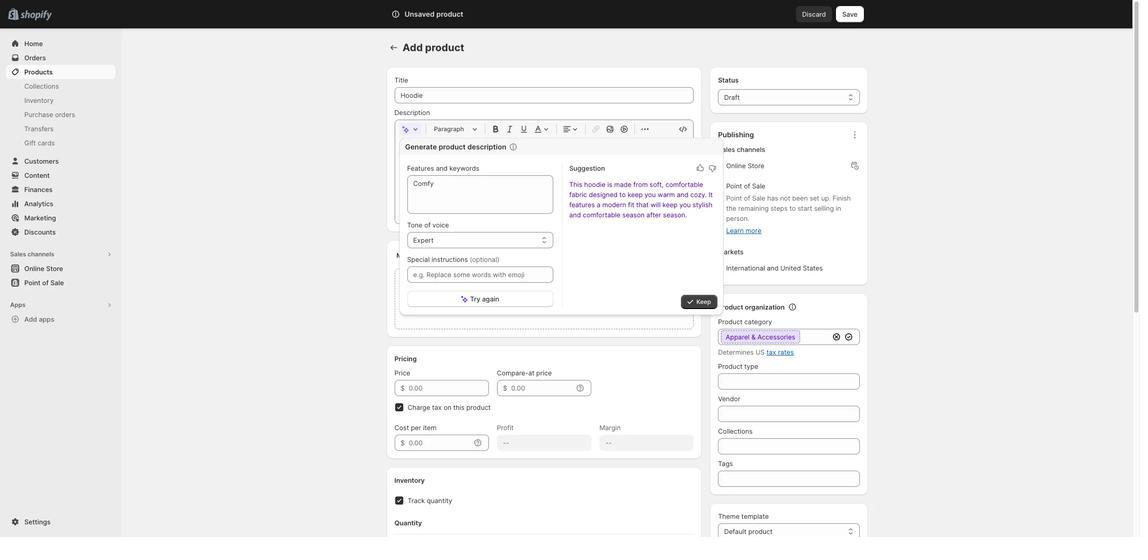 Task type: describe. For each thing, give the bounding box(es) containing it.
quantity
[[427, 497, 452, 505]]

0 vertical spatial online store
[[727, 162, 765, 170]]

product for product category
[[718, 318, 743, 326]]

new
[[526, 290, 538, 298]]

fabric
[[570, 191, 587, 199]]

Product type text field
[[718, 374, 860, 390]]

search button
[[420, 6, 714, 22]]

$ for compare-at price
[[503, 384, 508, 392]]

international and united states
[[727, 264, 823, 272]]

1 horizontal spatial channels
[[737, 146, 766, 154]]

1 vertical spatial tax
[[432, 404, 442, 412]]

title
[[395, 76, 408, 84]]

remaining
[[739, 204, 769, 212]]

sale inside point of sale has not been set up. finish the remaining steps to start selling in person. learn more
[[753, 194, 766, 202]]

at
[[529, 369, 535, 377]]

Vendor text field
[[718, 406, 860, 422]]

point inside button
[[24, 279, 41, 287]]

hoodie
[[585, 180, 606, 189]]

organization
[[745, 303, 785, 311]]

save button
[[837, 6, 864, 22]]

template
[[742, 513, 769, 521]]

default product
[[725, 528, 773, 536]]

collections inside collections 'link'
[[24, 82, 59, 90]]

or
[[561, 303, 567, 311]]

upload
[[504, 290, 525, 298]]

orders
[[24, 54, 46, 62]]

product for add
[[425, 42, 465, 54]]

category
[[745, 318, 773, 326]]

discard
[[803, 10, 827, 18]]

united
[[781, 264, 801, 272]]

keywords
[[450, 164, 480, 172]]

apps
[[39, 315, 54, 323]]

and left cozy.
[[677, 191, 689, 199]]

transfers link
[[6, 122, 116, 136]]

per
[[411, 424, 421, 432]]

point of sale has not been set up. finish the remaining steps to start selling in person. learn more
[[727, 194, 851, 235]]

Price text field
[[409, 380, 489, 396]]

models
[[579, 303, 599, 311]]

charge
[[408, 404, 430, 412]]

1 horizontal spatial collections
[[718, 427, 753, 436]]

vendor
[[718, 395, 741, 403]]

this
[[453, 404, 465, 412]]

features and keywords
[[407, 164, 480, 172]]

product right this
[[467, 404, 491, 412]]

track
[[408, 497, 425, 505]]

to inside the this hoodie is made from soft, comfortable fabric designed to keep you warm and cozy. it features a modern fit that will keep you stylish and comfortable season after season.
[[620, 191, 626, 199]]

images,
[[515, 303, 537, 311]]

generate product description
[[405, 142, 507, 151]]

theme
[[718, 513, 740, 521]]

features
[[407, 164, 434, 172]]

determines
[[718, 348, 754, 356]]

not
[[781, 194, 791, 202]]

point of sale inside button
[[24, 279, 64, 287]]

product category
[[718, 318, 773, 326]]

try again
[[470, 295, 500, 303]]

start
[[798, 204, 813, 212]]

finances
[[24, 186, 53, 194]]

been
[[793, 194, 808, 202]]

cost per item
[[395, 424, 437, 432]]

profit
[[497, 424, 514, 432]]

discounts link
[[6, 225, 116, 239]]

status
[[718, 76, 739, 84]]

0 vertical spatial you
[[645, 191, 656, 199]]

customers
[[24, 157, 59, 165]]

margin
[[600, 424, 621, 432]]

1 vertical spatial inventory
[[395, 477, 425, 485]]

voice
[[433, 221, 449, 229]]

description
[[395, 108, 430, 117]]

item
[[423, 424, 437, 432]]

tags
[[718, 460, 733, 468]]

0 horizontal spatial comfortable
[[583, 211, 621, 219]]

finances link
[[6, 183, 116, 197]]

unsaved
[[405, 10, 435, 18]]

pricing
[[395, 355, 417, 363]]

keep
[[697, 298, 712, 306]]

shopify image
[[20, 11, 52, 21]]

0 vertical spatial point
[[727, 182, 743, 190]]

price
[[537, 369, 552, 377]]

e.g. Replace some words with emoji text field
[[407, 267, 553, 283]]

cost
[[395, 424, 409, 432]]

settings link
[[6, 515, 116, 529]]

online store button
[[0, 262, 122, 276]]

learn
[[727, 227, 744, 235]]

Compare-at price text field
[[512, 380, 573, 396]]

that
[[637, 201, 649, 209]]

1 horizontal spatial sales channels
[[718, 146, 766, 154]]

made
[[615, 180, 632, 189]]

point of sale link
[[6, 276, 116, 290]]

add for add product
[[403, 42, 423, 54]]

product organization
[[718, 303, 785, 311]]

products link
[[6, 65, 116, 79]]

publishing
[[718, 130, 754, 139]]

0 vertical spatial sale
[[753, 182, 766, 190]]

and down features
[[570, 211, 581, 219]]

designed
[[589, 191, 618, 199]]

product for generate
[[439, 142, 466, 151]]

1 horizontal spatial comfortable
[[666, 180, 704, 189]]

store inside button
[[46, 265, 63, 273]]

analytics link
[[6, 197, 116, 211]]

1 horizontal spatial you
[[680, 201, 691, 209]]

Title text field
[[395, 87, 694, 103]]

Collections text field
[[718, 439, 860, 455]]

selling
[[815, 204, 834, 212]]

more
[[746, 227, 762, 235]]

$ for price
[[401, 384, 405, 392]]



Task type: locate. For each thing, give the bounding box(es) containing it.
point of sale down online store button
[[24, 279, 64, 287]]

product down the search
[[425, 42, 465, 54]]

to down made
[[620, 191, 626, 199]]

0 vertical spatial point of sale
[[727, 182, 766, 190]]

channels inside button
[[28, 250, 54, 258]]

0 horizontal spatial you
[[645, 191, 656, 199]]

0 vertical spatial keep
[[628, 191, 643, 199]]

0 vertical spatial inventory
[[24, 96, 54, 104]]

it
[[709, 191, 713, 199]]

$
[[401, 384, 405, 392], [503, 384, 508, 392], [401, 439, 405, 447]]

Cost per item text field
[[409, 435, 471, 451]]

1 vertical spatial online
[[24, 265, 44, 273]]

of inside button
[[42, 279, 49, 287]]

apps button
[[6, 298, 116, 312]]

tone of voice
[[407, 221, 449, 229]]

$ down cost
[[401, 439, 405, 447]]

to
[[620, 191, 626, 199], [790, 204, 796, 212]]

is
[[608, 180, 613, 189]]

1 horizontal spatial tax
[[767, 348, 777, 356]]

1 vertical spatial keep
[[663, 201, 678, 209]]

states
[[803, 264, 823, 272]]

1 product from the top
[[718, 303, 744, 311]]

collections down vendor
[[718, 427, 753, 436]]

steps
[[771, 204, 788, 212]]

1 vertical spatial sales
[[10, 250, 26, 258]]

orders link
[[6, 51, 116, 65]]

you up season.
[[680, 201, 691, 209]]

1 vertical spatial you
[[680, 201, 691, 209]]

channels down discounts at the left top of page
[[28, 250, 54, 258]]

1 vertical spatial to
[[790, 204, 796, 212]]

0 vertical spatial sales channels
[[718, 146, 766, 154]]

will
[[651, 201, 661, 209]]

0 vertical spatial online
[[727, 162, 746, 170]]

expert
[[413, 236, 434, 244]]

try again button
[[407, 291, 553, 307]]

1 horizontal spatial to
[[790, 204, 796, 212]]

product right unsaved
[[437, 10, 464, 18]]

1 vertical spatial sale
[[753, 194, 766, 202]]

cards
[[38, 139, 55, 147]]

0 vertical spatial tax
[[767, 348, 777, 356]]

online store up point of sale button
[[24, 265, 63, 273]]

to left start
[[790, 204, 796, 212]]

2 vertical spatial sale
[[50, 279, 64, 287]]

collections
[[24, 82, 59, 90], [718, 427, 753, 436]]

sales inside button
[[10, 250, 26, 258]]

point of sale up remaining
[[727, 182, 766, 190]]

0 horizontal spatial collections
[[24, 82, 59, 90]]

to inside point of sale has not been set up. finish the remaining steps to start selling in person. learn more
[[790, 204, 796, 212]]

search
[[436, 10, 458, 18]]

0 vertical spatial add
[[403, 42, 423, 54]]

collections link
[[6, 79, 116, 93]]

sales channels inside button
[[10, 250, 54, 258]]

quantity
[[395, 519, 422, 527]]

media
[[397, 251, 416, 260]]

sales
[[718, 146, 736, 154], [10, 250, 26, 258]]

discounts
[[24, 228, 56, 236]]

inventory link
[[6, 93, 116, 107]]

$ down price
[[401, 384, 405, 392]]

add apps
[[24, 315, 54, 323]]

1 horizontal spatial inventory
[[395, 477, 425, 485]]

theme template
[[718, 513, 769, 521]]

1 horizontal spatial online
[[727, 162, 746, 170]]

special instructions (optional)
[[407, 256, 500, 264]]

sales channels down discounts at the left top of page
[[10, 250, 54, 258]]

inventory
[[24, 96, 54, 104], [395, 477, 425, 485]]

and
[[436, 164, 448, 172], [677, 191, 689, 199], [570, 211, 581, 219], [767, 264, 779, 272]]

compare-
[[497, 369, 529, 377]]

add up 'title'
[[403, 42, 423, 54]]

soft,
[[650, 180, 664, 189]]

of
[[744, 182, 751, 190], [744, 194, 751, 202], [425, 221, 431, 229], [42, 279, 49, 287]]

marketing link
[[6, 211, 116, 225]]

1 vertical spatial sales channels
[[10, 250, 54, 258]]

us
[[756, 348, 765, 356]]

0 vertical spatial comfortable
[[666, 180, 704, 189]]

determines us tax rates
[[718, 348, 794, 356]]

tax rates link
[[767, 348, 794, 356]]

has
[[768, 194, 779, 202]]

international
[[727, 264, 765, 272]]

1 horizontal spatial sales
[[718, 146, 736, 154]]

features
[[570, 201, 595, 209]]

keep button
[[682, 295, 718, 309]]

1 horizontal spatial keep
[[663, 201, 678, 209]]

1 vertical spatial product
[[718, 318, 743, 326]]

up.
[[822, 194, 831, 202]]

person.
[[727, 214, 750, 223]]

2 vertical spatial product
[[718, 362, 743, 371]]

store up point of sale button
[[46, 265, 63, 273]]

0 horizontal spatial online store
[[24, 265, 63, 273]]

suggestion
[[570, 164, 605, 172]]

again
[[482, 295, 500, 303]]

online store inside button
[[24, 265, 63, 273]]

1 vertical spatial point of sale
[[24, 279, 64, 287]]

you
[[645, 191, 656, 199], [680, 201, 691, 209]]

product for product type
[[718, 362, 743, 371]]

sale inside point of sale link
[[50, 279, 64, 287]]

comfortable
[[666, 180, 704, 189], [583, 211, 621, 219]]

track quantity
[[408, 497, 452, 505]]

1 vertical spatial collections
[[718, 427, 753, 436]]

product
[[718, 303, 744, 311], [718, 318, 743, 326], [718, 362, 743, 371]]

product for unsaved
[[437, 10, 464, 18]]

on
[[444, 404, 452, 412]]

3d
[[569, 303, 577, 311]]

collections down products
[[24, 82, 59, 90]]

0 horizontal spatial store
[[46, 265, 63, 273]]

0 vertical spatial product
[[718, 303, 744, 311]]

1 vertical spatial channels
[[28, 250, 54, 258]]

comfortable up cozy.
[[666, 180, 704, 189]]

0 horizontal spatial inventory
[[24, 96, 54, 104]]

special
[[407, 256, 430, 264]]

online store down publishing at the top of page
[[727, 162, 765, 170]]

Features and keywords text field
[[407, 175, 553, 214]]

add inside button
[[24, 315, 37, 323]]

0 horizontal spatial sales channels
[[10, 250, 54, 258]]

keep down the warm
[[663, 201, 678, 209]]

unsaved product
[[405, 10, 464, 18]]

tax right us
[[767, 348, 777, 356]]

tax left on
[[432, 404, 442, 412]]

product type
[[718, 362, 759, 371]]

and right features
[[436, 164, 448, 172]]

warm
[[658, 191, 675, 199]]

1 vertical spatial add
[[24, 315, 37, 323]]

point inside point of sale has not been set up. finish the remaining steps to start selling in person. learn more
[[727, 194, 743, 202]]

product for product organization
[[718, 303, 744, 311]]

0 horizontal spatial point of sale
[[24, 279, 64, 287]]

product down product organization
[[718, 318, 743, 326]]

price
[[395, 369, 410, 377]]

sales down publishing at the top of page
[[718, 146, 736, 154]]

draft
[[725, 93, 740, 101]]

point of sale
[[727, 182, 766, 190], [24, 279, 64, 287]]

accepts
[[489, 303, 513, 311]]

0 horizontal spatial channels
[[28, 250, 54, 258]]

1 horizontal spatial add
[[403, 42, 423, 54]]

settings
[[24, 518, 51, 526]]

product down template
[[749, 528, 773, 536]]

type
[[745, 362, 759, 371]]

1 horizontal spatial store
[[748, 162, 765, 170]]

0 horizontal spatial online
[[24, 265, 44, 273]]

Tags text field
[[718, 471, 860, 487]]

Profit text field
[[497, 435, 592, 451]]

add left apps
[[24, 315, 37, 323]]

1 vertical spatial online store
[[24, 265, 63, 273]]

a
[[597, 201, 601, 209]]

store down publishing at the top of page
[[748, 162, 765, 170]]

1 vertical spatial comfortable
[[583, 211, 621, 219]]

keep up fit
[[628, 191, 643, 199]]

channels down publishing at the top of page
[[737, 146, 766, 154]]

and left united
[[767, 264, 779, 272]]

$ for cost per item
[[401, 439, 405, 447]]

1 horizontal spatial point of sale
[[727, 182, 766, 190]]

2 vertical spatial point
[[24, 279, 41, 287]]

product down paragraph dropdown button
[[439, 142, 466, 151]]

the
[[727, 204, 737, 212]]

0 vertical spatial to
[[620, 191, 626, 199]]

2 product from the top
[[718, 318, 743, 326]]

you up the will at right top
[[645, 191, 656, 199]]

product down determines
[[718, 362, 743, 371]]

0 vertical spatial channels
[[737, 146, 766, 154]]

content link
[[6, 168, 116, 183]]

0 horizontal spatial keep
[[628, 191, 643, 199]]

0 horizontal spatial sales
[[10, 250, 26, 258]]

0 vertical spatial store
[[748, 162, 765, 170]]

1 vertical spatial point
[[727, 194, 743, 202]]

(optional)
[[470, 256, 500, 264]]

sales down discounts at the left top of page
[[10, 250, 26, 258]]

charge tax on this product
[[408, 404, 491, 412]]

add for add apps
[[24, 315, 37, 323]]

sale
[[753, 182, 766, 190], [753, 194, 766, 202], [50, 279, 64, 287]]

compare-at price
[[497, 369, 552, 377]]

sales channels down publishing at the top of page
[[718, 146, 766, 154]]

season
[[623, 211, 645, 219]]

Margin text field
[[600, 435, 694, 451]]

purchase orders
[[24, 111, 75, 119]]

1 horizontal spatial online store
[[727, 162, 765, 170]]

$ down the compare-
[[503, 384, 508, 392]]

online inside the online store link
[[24, 265, 44, 273]]

0 horizontal spatial tax
[[432, 404, 442, 412]]

fit
[[628, 201, 635, 209]]

online down publishing at the top of page
[[727, 162, 746, 170]]

0 horizontal spatial to
[[620, 191, 626, 199]]

transfers
[[24, 125, 54, 133]]

comfortable down a
[[583, 211, 621, 219]]

this
[[570, 180, 583, 189]]

inventory up purchase
[[24, 96, 54, 104]]

online
[[727, 162, 746, 170], [24, 265, 44, 273]]

0 vertical spatial collections
[[24, 82, 59, 90]]

store
[[748, 162, 765, 170], [46, 265, 63, 273]]

home
[[24, 40, 43, 48]]

orders
[[55, 111, 75, 119]]

of inside point of sale has not been set up. finish the remaining steps to start selling in person. learn more
[[744, 194, 751, 202]]

after
[[647, 211, 662, 219]]

sales channels button
[[6, 247, 116, 262]]

accepts images, videos, or 3d models
[[489, 303, 599, 311]]

0 vertical spatial sales
[[718, 146, 736, 154]]

inventory up the track
[[395, 477, 425, 485]]

0 horizontal spatial add
[[24, 315, 37, 323]]

product up 'product category'
[[718, 303, 744, 311]]

online up point of sale button
[[24, 265, 44, 273]]

product for default
[[749, 528, 773, 536]]

instructions
[[432, 256, 468, 264]]

keep
[[628, 191, 643, 199], [663, 201, 678, 209]]

1 vertical spatial store
[[46, 265, 63, 273]]

3 product from the top
[[718, 362, 743, 371]]

Product category text field
[[718, 329, 830, 345]]



Task type: vqa. For each thing, say whether or not it's contained in the screenshot.
Soft,
yes



